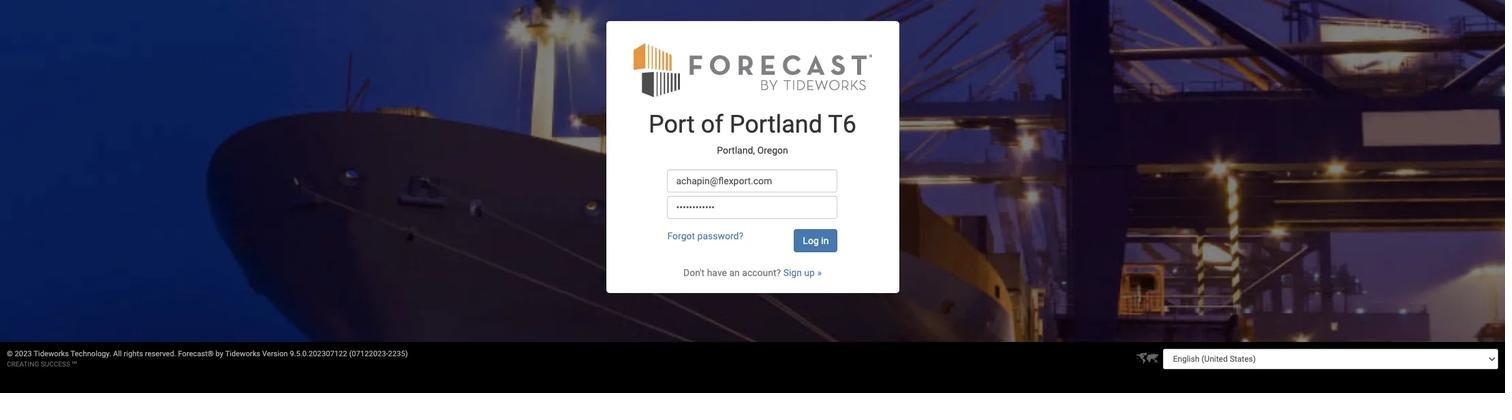 Task type: locate. For each thing, give the bounding box(es) containing it.
2 tideworks from the left
[[225, 350, 260, 359]]

password?
[[698, 231, 744, 242]]

forgot
[[668, 231, 695, 242]]

don't
[[684, 268, 705, 279]]

log in button
[[794, 230, 838, 253]]

»
[[818, 268, 822, 279]]

sign
[[784, 268, 802, 279]]

forgot password? link
[[668, 231, 744, 242]]

rights
[[124, 350, 143, 359]]

port
[[649, 111, 695, 139]]

2023
[[15, 350, 32, 359]]

℠
[[72, 361, 77, 369]]

9.5.0.202307122
[[290, 350, 347, 359]]

don't have an account? sign up »
[[684, 268, 822, 279]]

1 horizontal spatial tideworks
[[225, 350, 260, 359]]

log
[[803, 236, 819, 247]]

reserved.
[[145, 350, 176, 359]]

(07122023-
[[349, 350, 388, 359]]

Password password field
[[668, 196, 838, 220]]

0 horizontal spatial tideworks
[[34, 350, 69, 359]]

© 2023 tideworks technology. all rights reserved. forecast® by tideworks version 9.5.0.202307122 (07122023-2235) creating success ℠
[[7, 350, 408, 369]]

2235)
[[388, 350, 408, 359]]

tideworks up success
[[34, 350, 69, 359]]

1 tideworks from the left
[[34, 350, 69, 359]]

forgot password? log in
[[668, 231, 829, 247]]

tideworks
[[34, 350, 69, 359], [225, 350, 260, 359]]

an
[[730, 268, 740, 279]]

tideworks right by
[[225, 350, 260, 359]]



Task type: vqa. For each thing, say whether or not it's contained in the screenshot.
"Exceptions"
no



Task type: describe. For each thing, give the bounding box(es) containing it.
version
[[262, 350, 288, 359]]

in
[[822, 236, 829, 247]]

have
[[707, 268, 727, 279]]

by
[[216, 350, 223, 359]]

port of portland t6 portland, oregon
[[649, 111, 857, 156]]

Email or username text field
[[668, 170, 838, 193]]

technology.
[[71, 350, 111, 359]]

success
[[41, 361, 70, 369]]

of
[[701, 111, 724, 139]]

account?
[[742, 268, 781, 279]]

portland,
[[717, 145, 755, 156]]

all
[[113, 350, 122, 359]]

up
[[805, 268, 815, 279]]

creating
[[7, 361, 39, 369]]

forecast® by tideworks image
[[634, 42, 872, 98]]

portland
[[730, 111, 823, 139]]

©
[[7, 350, 13, 359]]

oregon
[[758, 145, 788, 156]]

forecast®
[[178, 350, 214, 359]]

sign up » link
[[784, 268, 822, 279]]

t6
[[828, 111, 857, 139]]



